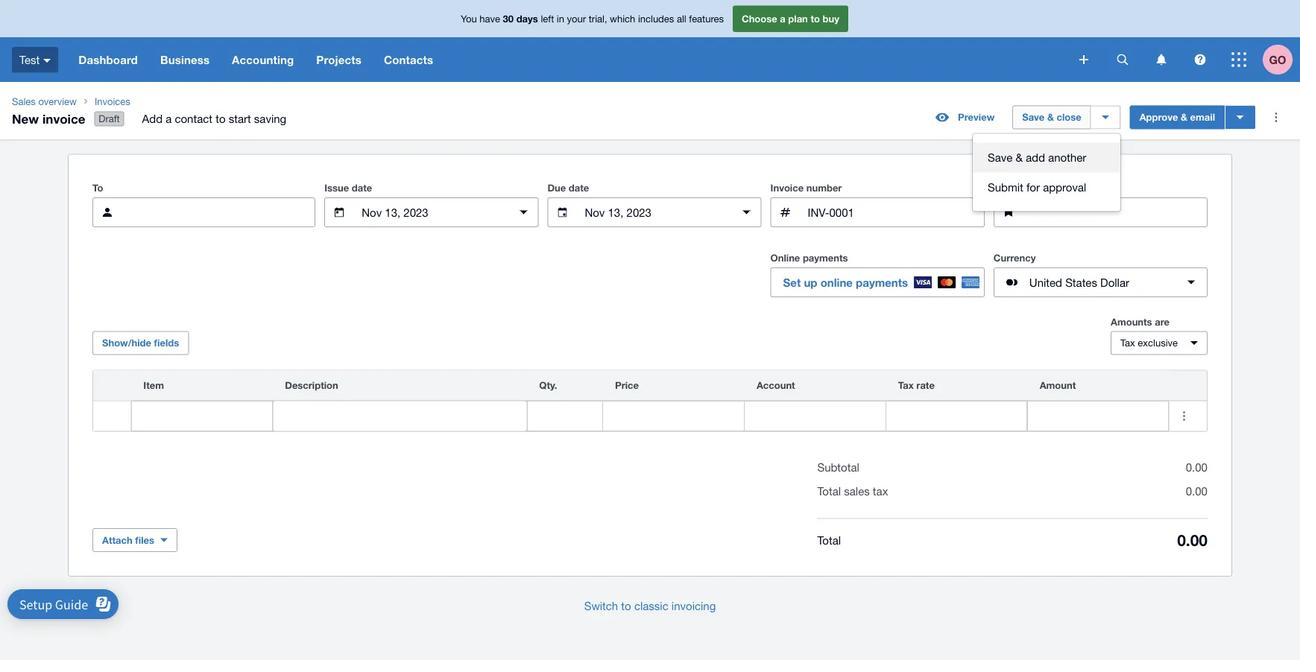 Task type: describe. For each thing, give the bounding box(es) containing it.
submit for approval button
[[973, 173, 1120, 202]]

you
[[461, 13, 477, 24]]

& for close
[[1047, 112, 1054, 123]]

contacts
[[384, 53, 433, 66]]

number
[[806, 182, 842, 194]]

submit for approval
[[988, 181, 1086, 194]]

includes
[[638, 13, 674, 24]]

you have 30 days left in your trial, which includes all features
[[461, 13, 724, 24]]

approval
[[1043, 181, 1086, 194]]

invoice number
[[771, 182, 842, 194]]

tax rate
[[898, 380, 935, 391]]

2 horizontal spatial svg image
[[1232, 52, 1246, 67]]

amounts are
[[1111, 316, 1170, 328]]

2 vertical spatial 0.00
[[1177, 531, 1208, 550]]

sales overview link
[[6, 94, 83, 109]]

which
[[610, 13, 635, 24]]

Quantity field
[[527, 402, 602, 431]]

sales
[[12, 95, 36, 107]]

draft
[[99, 113, 120, 125]]

to for contact
[[216, 112, 226, 125]]

choose a plan to buy
[[742, 13, 839, 24]]

tax for tax rate
[[898, 380, 914, 391]]

issue
[[324, 182, 349, 194]]

have
[[480, 13, 500, 24]]

features
[[689, 13, 724, 24]]

to for plan
[[811, 13, 820, 24]]

invoice
[[771, 182, 804, 194]]

submit
[[988, 181, 1023, 194]]

navigation containing dashboard
[[67, 37, 1069, 82]]

more line item options image
[[1169, 402, 1199, 431]]

To text field
[[128, 198, 315, 227]]

show/hide fields
[[102, 337, 179, 349]]

up
[[804, 276, 817, 289]]

0 vertical spatial payments
[[803, 252, 848, 264]]

accounting button
[[221, 37, 305, 82]]

contact
[[175, 112, 212, 125]]

business button
[[149, 37, 221, 82]]

more invoice options image
[[1261, 103, 1291, 132]]

reference
[[994, 182, 1041, 194]]

save for save & close
[[1022, 112, 1045, 123]]

amounts
[[1111, 316, 1152, 328]]

trial,
[[589, 13, 607, 24]]

30
[[503, 13, 514, 24]]

save & close button
[[1013, 106, 1091, 129]]

attach
[[102, 535, 132, 546]]

approve
[[1140, 112, 1178, 123]]

more line item options element
[[1169, 371, 1207, 401]]

due date
[[547, 182, 589, 194]]

price
[[615, 380, 639, 391]]

save & add another
[[988, 151, 1086, 164]]

invoicing
[[672, 599, 716, 613]]

test button
[[0, 37, 67, 82]]

add
[[1026, 151, 1045, 164]]

Amount field
[[1028, 402, 1169, 431]]

issue date
[[324, 182, 372, 194]]

Description text field
[[273, 402, 527, 431]]

Inventory item text field
[[131, 402, 272, 431]]

show/hide fields button
[[92, 331, 189, 355]]

save & close
[[1022, 112, 1081, 123]]

attach files
[[102, 535, 154, 546]]

switch to classic invoicing
[[584, 599, 716, 613]]

date for issue date
[[352, 182, 372, 194]]

united
[[1029, 276, 1062, 289]]

new
[[12, 111, 39, 126]]

tax exclusive
[[1120, 337, 1178, 349]]

exclusive
[[1138, 337, 1178, 349]]

Invoice number text field
[[806, 198, 984, 227]]

to inside switch to classic invoicing button
[[621, 599, 631, 613]]

invoice
[[42, 111, 85, 126]]

plan
[[788, 13, 808, 24]]

account
[[757, 380, 795, 391]]

banner containing dashboard
[[0, 0, 1300, 82]]

description
[[285, 380, 338, 391]]

invoices
[[95, 95, 130, 107]]

show/hide
[[102, 337, 151, 349]]

united states dollar button
[[994, 268, 1208, 298]]



Task type: vqa. For each thing, say whether or not it's contained in the screenshot.
overflow menu icon
no



Task type: locate. For each thing, give the bounding box(es) containing it.
all
[[677, 13, 686, 24]]

subtotal
[[817, 461, 859, 474]]

overview
[[38, 95, 77, 107]]

& inside "button"
[[1047, 112, 1054, 123]]

1 horizontal spatial to
[[621, 599, 631, 613]]

states
[[1065, 276, 1097, 289]]

2 horizontal spatial svg image
[[1157, 54, 1166, 65]]

files
[[135, 535, 154, 546]]

to
[[92, 182, 103, 194]]

tax
[[873, 485, 888, 498]]

date right due
[[569, 182, 589, 194]]

online payments
[[771, 252, 848, 264]]

to left the start
[[216, 112, 226, 125]]

saving
[[254, 112, 286, 125]]

0 horizontal spatial tax
[[898, 380, 914, 391]]

2 horizontal spatial &
[[1181, 112, 1188, 123]]

to left buy
[[811, 13, 820, 24]]

1 total from the top
[[817, 485, 841, 498]]

payments inside popup button
[[856, 276, 908, 289]]

1 horizontal spatial svg image
[[1117, 54, 1128, 65]]

& inside list box
[[1016, 151, 1023, 164]]

list box containing save & add another
[[973, 134, 1120, 211]]

in
[[557, 13, 564, 24]]

payments up online
[[803, 252, 848, 264]]

save & add another button
[[973, 143, 1120, 173]]

due
[[547, 182, 566, 194]]

date for due date
[[569, 182, 589, 194]]

save up submit
[[988, 151, 1013, 164]]

& left close
[[1047, 112, 1054, 123]]

0 horizontal spatial to
[[216, 112, 226, 125]]

total sales tax
[[817, 485, 888, 498]]

sales
[[844, 485, 870, 498]]

1 horizontal spatial payments
[[856, 276, 908, 289]]

svg image up close
[[1079, 55, 1088, 64]]

attach files button
[[92, 529, 177, 552]]

1 horizontal spatial tax
[[1120, 337, 1135, 349]]

2 horizontal spatial to
[[811, 13, 820, 24]]

approve & email
[[1140, 112, 1215, 123]]

0 vertical spatial to
[[811, 13, 820, 24]]

a for plan
[[780, 13, 786, 24]]

0 horizontal spatial payments
[[803, 252, 848, 264]]

business
[[160, 53, 210, 66]]

choose
[[742, 13, 777, 24]]

Reference text field
[[1029, 198, 1207, 227]]

0 vertical spatial total
[[817, 485, 841, 498]]

online
[[820, 276, 853, 289]]

0 vertical spatial tax
[[1120, 337, 1135, 349]]

tax down amounts
[[1120, 337, 1135, 349]]

1 vertical spatial to
[[216, 112, 226, 125]]

projects
[[316, 53, 362, 66]]

tax exclusive button
[[1111, 331, 1208, 355]]

tax left rate
[[898, 380, 914, 391]]

invoices link
[[89, 94, 298, 109]]

fields
[[154, 337, 179, 349]]

date
[[352, 182, 372, 194], [569, 182, 589, 194]]

& for email
[[1181, 112, 1188, 123]]

classic
[[634, 599, 668, 613]]

save inside button
[[988, 151, 1013, 164]]

currency
[[994, 252, 1036, 264]]

tax for tax exclusive
[[1120, 337, 1135, 349]]

list box
[[973, 134, 1120, 211]]

1 vertical spatial total
[[817, 534, 841, 547]]

svg image inside test popup button
[[43, 59, 51, 62]]

tax
[[1120, 337, 1135, 349], [898, 380, 914, 391]]

more date options image
[[509, 198, 539, 227]]

group containing save & add another
[[973, 134, 1120, 211]]

total for total
[[817, 534, 841, 547]]

& left email
[[1181, 112, 1188, 123]]

invoice number element
[[771, 198, 985, 227]]

contacts button
[[373, 37, 444, 82]]

& left 'add'
[[1016, 151, 1023, 164]]

your
[[567, 13, 586, 24]]

svg image
[[1232, 52, 1246, 67], [1195, 54, 1206, 65], [1079, 55, 1088, 64]]

go button
[[1263, 37, 1300, 82]]

1 vertical spatial a
[[166, 112, 172, 125]]

to
[[811, 13, 820, 24], [216, 112, 226, 125], [621, 599, 631, 613]]

united states dollar
[[1029, 276, 1129, 289]]

qty.
[[539, 380, 557, 391]]

1 date from the left
[[352, 182, 372, 194]]

rate
[[916, 380, 935, 391]]

a for contact
[[166, 112, 172, 125]]

None field
[[131, 402, 272, 431]]

1 vertical spatial tax
[[898, 380, 914, 391]]

0 horizontal spatial svg image
[[1079, 55, 1088, 64]]

& for add
[[1016, 151, 1023, 164]]

save inside "button"
[[1022, 112, 1045, 123]]

sales overview
[[12, 95, 77, 107]]

1 horizontal spatial a
[[780, 13, 786, 24]]

go
[[1269, 53, 1286, 66]]

to right switch
[[621, 599, 631, 613]]

2 date from the left
[[569, 182, 589, 194]]

0.00 for subtotal
[[1186, 461, 1208, 474]]

navigation
[[67, 37, 1069, 82]]

1 vertical spatial 0.00
[[1186, 485, 1208, 498]]

Price field
[[603, 402, 744, 431]]

dashboard link
[[67, 37, 149, 82]]

0 horizontal spatial a
[[166, 112, 172, 125]]

set up online payments button
[[771, 268, 985, 298]]

0 horizontal spatial save
[[988, 151, 1013, 164]]

dollar
[[1100, 276, 1129, 289]]

2 vertical spatial to
[[621, 599, 631, 613]]

save left close
[[1022, 112, 1045, 123]]

switch to classic invoicing button
[[572, 591, 728, 621]]

group
[[973, 134, 1120, 211]]

banner
[[0, 0, 1300, 82]]

1 horizontal spatial &
[[1047, 112, 1054, 123]]

1 vertical spatial save
[[988, 151, 1013, 164]]

email
[[1190, 112, 1215, 123]]

a left plan
[[780, 13, 786, 24]]

buy
[[823, 13, 839, 24]]

projects button
[[305, 37, 373, 82]]

add a contact to start saving
[[142, 112, 286, 125]]

0.00
[[1186, 461, 1208, 474], [1186, 485, 1208, 498], [1177, 531, 1208, 550]]

total for total sales tax
[[817, 485, 841, 498]]

preview
[[958, 112, 995, 123]]

accounting
[[232, 53, 294, 66]]

&
[[1047, 112, 1054, 123], [1181, 112, 1188, 123], [1016, 151, 1023, 164]]

date right the issue
[[352, 182, 372, 194]]

amount
[[1040, 380, 1076, 391]]

contact element
[[92, 198, 315, 227]]

payments right online
[[856, 276, 908, 289]]

svg image up email
[[1195, 54, 1206, 65]]

0.00 for total sales tax
[[1186, 485, 1208, 498]]

close
[[1057, 112, 1081, 123]]

tax inside popup button
[[1120, 337, 1135, 349]]

Due date text field
[[583, 198, 726, 227]]

tax inside invoice line item list element
[[898, 380, 914, 391]]

1 vertical spatial payments
[[856, 276, 908, 289]]

more date options image
[[732, 198, 762, 227]]

Issue date text field
[[360, 198, 503, 227]]

svg image
[[1117, 54, 1128, 65], [1157, 54, 1166, 65], [43, 59, 51, 62]]

set
[[783, 276, 801, 289]]

approve & email button
[[1130, 106, 1225, 129]]

payments
[[803, 252, 848, 264], [856, 276, 908, 289]]

online
[[771, 252, 800, 264]]

0 horizontal spatial &
[[1016, 151, 1023, 164]]

days
[[516, 13, 538, 24]]

0 horizontal spatial svg image
[[43, 59, 51, 62]]

save for save & add another
[[988, 151, 1013, 164]]

0 horizontal spatial date
[[352, 182, 372, 194]]

total down subtotal
[[817, 485, 841, 498]]

1 horizontal spatial save
[[1022, 112, 1045, 123]]

total
[[817, 485, 841, 498], [817, 534, 841, 547]]

1 horizontal spatial date
[[569, 182, 589, 194]]

start
[[229, 112, 251, 125]]

preview button
[[927, 106, 1004, 129]]

invoice line item list element
[[92, 370, 1208, 432]]

a right add at the top left of the page
[[166, 112, 172, 125]]

switch
[[584, 599, 618, 613]]

dashboard
[[78, 53, 138, 66]]

0 vertical spatial save
[[1022, 112, 1045, 123]]

2 total from the top
[[817, 534, 841, 547]]

add
[[142, 112, 163, 125]]

svg image left go
[[1232, 52, 1246, 67]]

left
[[541, 13, 554, 24]]

another
[[1048, 151, 1086, 164]]

0 vertical spatial 0.00
[[1186, 461, 1208, 474]]

1 horizontal spatial svg image
[[1195, 54, 1206, 65]]

total down total sales tax
[[817, 534, 841, 547]]

set up online payments
[[783, 276, 908, 289]]

item
[[143, 380, 164, 391]]

0 vertical spatial a
[[780, 13, 786, 24]]

test
[[19, 53, 40, 66]]



